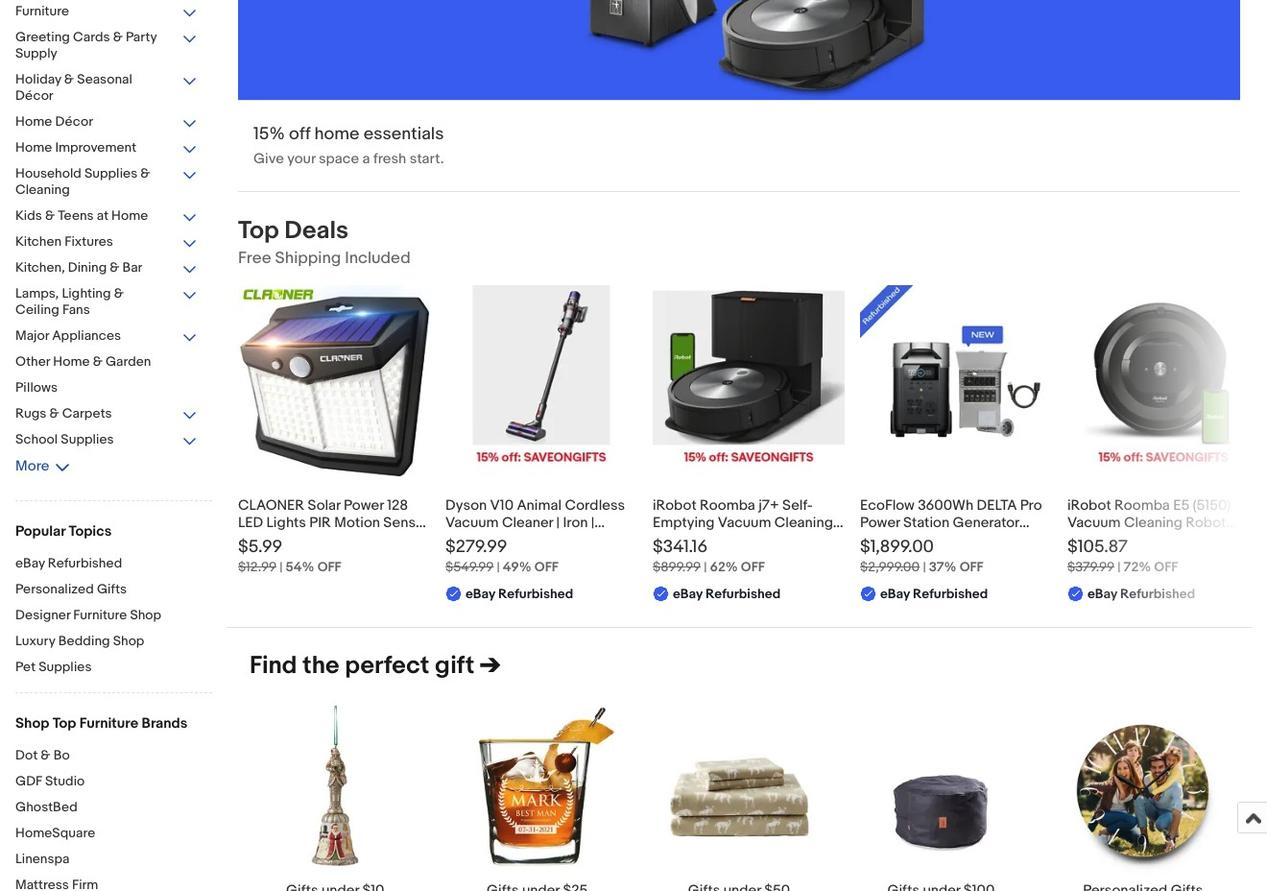 Task type: describe. For each thing, give the bounding box(es) containing it.
solar
[[308, 497, 341, 515]]

ebay for $279.99
[[466, 586, 496, 602]]

& left party
[[113, 29, 123, 45]]

dyson v10 animal cordless vacuum cleaner | iron | certified refurbished image
[[446, 286, 638, 478]]

ebay refurbished link
[[15, 555, 212, 573]]

$5.99 $12.99 | 54% off
[[238, 537, 341, 576]]

ghostbed
[[15, 799, 78, 815]]

pet
[[15, 659, 36, 675]]

$12.99
[[238, 559, 277, 576]]

kids & teens at home button
[[15, 207, 198, 226]]

school supplies button
[[15, 431, 198, 449]]

personalized gifts link
[[15, 581, 212, 599]]

0 vertical spatial supplies
[[84, 165, 138, 182]]

holiday & seasonal décor button
[[15, 71, 198, 106]]

$5.99
[[238, 537, 283, 558]]

school
[[15, 431, 58, 448]]

15%
[[254, 124, 285, 145]]

| for $1,899.00
[[923, 559, 926, 576]]

vacuum
[[446, 514, 499, 532]]

| for $341.16
[[704, 559, 707, 576]]

free
[[238, 249, 272, 268]]

0 vertical spatial shop
[[130, 607, 161, 623]]

designer
[[15, 607, 70, 623]]

designer furniture shop link
[[15, 607, 212, 625]]

kitchen,
[[15, 259, 65, 276]]

refurbished for $341.16
[[706, 586, 781, 602]]

off for $1,899.00
[[960, 559, 984, 576]]

fixtures
[[65, 233, 113, 250]]

kitchen, dining & bar button
[[15, 259, 198, 278]]

$105.87 $379.99 | 72% off
[[1068, 537, 1179, 576]]

luxury bedding shop link
[[15, 633, 212, 651]]

shop top furniture brands
[[15, 715, 188, 733]]

$341.16 $899.99 | 62% off
[[653, 537, 765, 576]]

& down major appliances dropdown button
[[93, 353, 103, 370]]

homesquare link
[[15, 825, 212, 843]]

ecoflow 3600wh delta pro power station generator certified refurbished, lfp
[[861, 497, 1043, 550]]

furniture inside ebay refurbished personalized gifts designer furniture shop luxury bedding shop pet supplies
[[73, 607, 127, 623]]

ebay refurbished for $279.99
[[466, 586, 574, 602]]

topics
[[69, 522, 112, 541]]

refurbished for $105.87
[[1121, 586, 1196, 602]]

lfp
[[1010, 531, 1033, 550]]

| for $5.99
[[280, 559, 283, 576]]

dot & bo link
[[15, 747, 212, 765]]

1 vertical spatial shop
[[113, 633, 144, 649]]

supplies inside ebay refurbished personalized gifts designer furniture shop luxury bedding shop pet supplies
[[39, 659, 92, 675]]

lamps, lighting & ceiling fans button
[[15, 285, 198, 320]]

iron
[[563, 514, 588, 532]]

ebay inside ebay refurbished personalized gifts designer furniture shop luxury bedding shop pet supplies
[[15, 555, 45, 571]]

home
[[315, 124, 360, 145]]

find the perfect gift ➔
[[250, 651, 501, 681]]

ebay refurbished for $105.87
[[1088, 586, 1196, 602]]

a
[[363, 150, 370, 168]]

delta
[[977, 497, 1018, 515]]

home improvement button
[[15, 139, 198, 158]]

furniture button
[[15, 3, 198, 21]]

0 horizontal spatial top
[[52, 715, 76, 733]]

cleaner
[[502, 514, 553, 532]]

motion
[[334, 514, 380, 532]]

more
[[15, 457, 49, 475]]

refurbished for $1,899.00
[[913, 586, 989, 602]]

linenspa link
[[15, 851, 212, 869]]

ebay for $341.16
[[673, 586, 703, 602]]

$1,899.00 $2,999.00 | 37% off
[[861, 537, 984, 576]]

other
[[15, 353, 50, 370]]

kitchen
[[15, 233, 62, 250]]

| left "iron"
[[557, 514, 560, 532]]

rugs
[[15, 405, 46, 422]]

ecoflow 3600wh delta pro power station generator certified refurbished, lfp image
[[861, 286, 1053, 478]]

pillows link
[[15, 379, 198, 398]]

| right "iron"
[[591, 514, 595, 532]]

irobot roomba j7+ self-emptying vacuum cleaning robot - certified refurbished! image
[[653, 286, 845, 478]]

home décor button
[[15, 113, 198, 132]]

2 vertical spatial furniture
[[80, 715, 138, 733]]

v10
[[490, 497, 514, 515]]

& down 'home improvement' dropdown button
[[141, 165, 150, 182]]

& right rugs
[[49, 405, 59, 422]]

gift
[[435, 651, 475, 681]]

$341.16
[[653, 537, 708, 558]]

security
[[296, 531, 351, 550]]

dyson v10 animal cordless vacuum cleaner | iron | certified refurbished
[[446, 497, 625, 550]]

sensor
[[384, 514, 429, 532]]

appliances
[[52, 327, 121, 344]]

gifts
[[97, 581, 127, 597]]

lighting
[[62, 285, 111, 302]]

dot
[[15, 747, 38, 764]]

irobot roomba e5 (5150) vacuum cleaning robot manufacturer certified refurbished image
[[1068, 286, 1260, 478]]

gdf
[[15, 773, 42, 789]]

1 horizontal spatial décor
[[55, 113, 93, 130]]

greeting
[[15, 29, 70, 45]]

bar
[[123, 259, 143, 276]]

37%
[[929, 559, 957, 576]]

generator
[[953, 514, 1020, 532]]

improvement
[[55, 139, 136, 156]]

pro
[[1021, 497, 1043, 515]]

$279.99
[[446, 537, 507, 558]]

& down kitchen, dining & bar dropdown button
[[114, 285, 124, 302]]

$279.99 $549.99 | 49% off
[[446, 537, 559, 576]]

major
[[15, 327, 49, 344]]

space
[[319, 150, 359, 168]]

furniture inside furniture greeting cards & party supply holiday & seasonal décor home décor home improvement household supplies & cleaning kids & teens at home kitchen fixtures kitchen, dining & bar lamps, lighting & ceiling fans major appliances other home & garden pillows rugs & carpets school supplies
[[15, 3, 69, 19]]

personalized
[[15, 581, 94, 597]]

claoner solar power 128 led lights pir motion sensor outdoor security lamp wall image
[[238, 286, 430, 478]]



Task type: locate. For each thing, give the bounding box(es) containing it.
top deals free shipping included
[[238, 216, 411, 268]]

cleaning
[[15, 182, 70, 198]]

bo
[[53, 747, 70, 764]]

fans
[[62, 302, 90, 318]]

lamps,
[[15, 285, 59, 302]]

| left 49%
[[497, 559, 500, 576]]

refurbished down the 62%
[[706, 586, 781, 602]]

| left '72%'
[[1118, 559, 1121, 576]]

ecoflow
[[861, 497, 915, 515]]

home right "at"
[[111, 207, 148, 224]]

1 off from the left
[[318, 559, 341, 576]]

perfect
[[345, 651, 430, 681]]

1 ebay refurbished from the left
[[466, 586, 574, 602]]

linenspa
[[15, 851, 70, 867]]

& right holiday
[[64, 71, 74, 87]]

find
[[250, 651, 297, 681]]

kids
[[15, 207, 42, 224]]

furniture greeting cards & party supply holiday & seasonal décor home décor home improvement household supplies & cleaning kids & teens at home kitchen fixtures kitchen, dining & bar lamps, lighting & ceiling fans major appliances other home & garden pillows rugs & carpets school supplies
[[15, 3, 157, 448]]

62%
[[710, 559, 738, 576]]

supplies down 'home improvement' dropdown button
[[84, 165, 138, 182]]

refurbished down 'animal'
[[508, 531, 588, 550]]

0 horizontal spatial power
[[344, 497, 384, 515]]

cordless
[[565, 497, 625, 515]]

0 vertical spatial top
[[238, 216, 279, 246]]

ebay refurbished down '72%'
[[1088, 586, 1196, 602]]

popular
[[15, 522, 65, 541]]

other home & garden link
[[15, 353, 198, 372]]

$12.99 text field
[[238, 559, 277, 576]]

refurbished,
[[923, 531, 1007, 550]]

gdf studio link
[[15, 773, 212, 791]]

ebay refurbished down the 62%
[[673, 586, 781, 602]]

animal
[[517, 497, 562, 515]]

shipping
[[275, 249, 341, 268]]

$899.99 text field
[[653, 559, 701, 576]]

0 vertical spatial furniture
[[15, 3, 69, 19]]

pillows
[[15, 379, 58, 396]]

1 certified from the left
[[446, 531, 505, 550]]

1 vertical spatial décor
[[55, 113, 93, 130]]

furniture up greeting
[[15, 3, 69, 19]]

ebay for $1,899.00
[[881, 586, 910, 602]]

| inside $5.99 $12.99 | 54% off
[[280, 559, 283, 576]]

teens
[[58, 207, 94, 224]]

certified inside dyson v10 animal cordless vacuum cleaner | iron | certified refurbished
[[446, 531, 505, 550]]

major appliances button
[[15, 327, 198, 346]]

1 horizontal spatial certified
[[861, 531, 920, 550]]

54%
[[286, 559, 315, 576]]

power inside "ecoflow 3600wh delta pro power station generator certified refurbished, lfp"
[[861, 514, 901, 532]]

bedding
[[58, 633, 110, 649]]

ebay refurbished personalized gifts designer furniture shop luxury bedding shop pet supplies
[[15, 555, 161, 675]]

$105.87
[[1068, 537, 1128, 558]]

household supplies & cleaning button
[[15, 165, 198, 200]]

top up the bo
[[52, 715, 76, 733]]

power inside claoner solar power 128 led lights pir motion sensor outdoor security lamp wall
[[344, 497, 384, 515]]

$2,999.00 text field
[[861, 559, 920, 576]]

refurbished for $279.99
[[498, 586, 574, 602]]

off for $5.99
[[318, 559, 341, 576]]

ebay down $899.99
[[673, 586, 703, 602]]

ebay refurbished for $341.16
[[673, 586, 781, 602]]

essentials
[[364, 124, 444, 145]]

party
[[126, 29, 157, 45]]

off inside $5.99 $12.99 | 54% off
[[318, 559, 341, 576]]

off right the 62%
[[741, 559, 765, 576]]

1 horizontal spatial top
[[238, 216, 279, 246]]

power
[[344, 497, 384, 515], [861, 514, 901, 532]]

4 off from the left
[[960, 559, 984, 576]]

off right '72%'
[[1155, 559, 1179, 576]]

off inside $341.16 $899.99 | 62% off
[[741, 559, 765, 576]]

home down appliances
[[53, 353, 90, 370]]

ebay refurbished for $1,899.00
[[881, 586, 989, 602]]

off
[[289, 124, 311, 145]]

power up $1,899.00
[[861, 514, 901, 532]]

shop
[[130, 607, 161, 623], [113, 633, 144, 649], [15, 715, 49, 733]]

refurbished inside dyson v10 animal cordless vacuum cleaner | iron | certified refurbished
[[508, 531, 588, 550]]

1 vertical spatial supplies
[[61, 431, 114, 448]]

|
[[557, 514, 560, 532], [591, 514, 595, 532], [280, 559, 283, 576], [497, 559, 500, 576], [704, 559, 707, 576], [923, 559, 926, 576], [1118, 559, 1121, 576]]

49%
[[503, 559, 532, 576]]

off inside the $279.99 $549.99 | 49% off
[[535, 559, 559, 576]]

➔
[[480, 651, 501, 681]]

certified inside "ecoflow 3600wh delta pro power station generator certified refurbished, lfp"
[[861, 531, 920, 550]]

&
[[113, 29, 123, 45], [64, 71, 74, 87], [141, 165, 150, 182], [45, 207, 55, 224], [110, 259, 120, 276], [114, 285, 124, 302], [93, 353, 103, 370], [49, 405, 59, 422], [41, 747, 50, 764]]

refurbished down '72%'
[[1121, 586, 1196, 602]]

15% off home essentials give your space a fresh start.
[[254, 124, 444, 168]]

off for $341.16
[[741, 559, 765, 576]]

| inside the $279.99 $549.99 | 49% off
[[497, 559, 500, 576]]

| inside the $1,899.00 $2,999.00 | 37% off
[[923, 559, 926, 576]]

lights
[[266, 514, 306, 532]]

certified
[[446, 531, 505, 550], [861, 531, 920, 550]]

holiday
[[15, 71, 61, 87]]

3 ebay refurbished from the left
[[881, 586, 989, 602]]

$549.99 text field
[[446, 559, 494, 576]]

None text field
[[238, 0, 1241, 191]]

128
[[387, 497, 408, 515]]

certified up $2,999.00 text field
[[861, 531, 920, 550]]

furniture up dot & bo link on the left bottom of page
[[80, 715, 138, 733]]

& left bar
[[110, 259, 120, 276]]

supplies down bedding
[[39, 659, 92, 675]]

dot & bo gdf studio ghostbed homesquare linenspa
[[15, 747, 95, 867]]

ebay down $2,999.00
[[881, 586, 910, 602]]

ceiling
[[15, 302, 59, 318]]

wall
[[393, 531, 421, 550]]

| inside $105.87 $379.99 | 72% off
[[1118, 559, 1121, 576]]

power left 128
[[344, 497, 384, 515]]

3 off from the left
[[741, 559, 765, 576]]

ghostbed link
[[15, 799, 212, 817]]

seasonal
[[77, 71, 132, 87]]

décor up improvement
[[55, 113, 93, 130]]

top inside top deals free shipping included
[[238, 216, 279, 246]]

supply
[[15, 45, 57, 61]]

| for $279.99
[[497, 559, 500, 576]]

ebay down popular
[[15, 555, 45, 571]]

off inside $105.87 $379.99 | 72% off
[[1155, 559, 1179, 576]]

& right kids
[[45, 207, 55, 224]]

off right 49%
[[535, 559, 559, 576]]

2 certified from the left
[[861, 531, 920, 550]]

household
[[15, 165, 81, 182]]

| left "37%"
[[923, 559, 926, 576]]

ebay for $105.87
[[1088, 586, 1118, 602]]

off for $105.87
[[1155, 559, 1179, 576]]

ebay refurbished
[[466, 586, 574, 602], [673, 586, 781, 602], [881, 586, 989, 602], [1088, 586, 1196, 602]]

ebay down $379.99
[[1088, 586, 1118, 602]]

ebay refurbished down "37%"
[[881, 586, 989, 602]]

home up household
[[15, 139, 52, 156]]

& left the bo
[[41, 747, 50, 764]]

refurbished down "37%"
[[913, 586, 989, 602]]

none text field containing 15% off home essentials
[[238, 0, 1241, 191]]

1 vertical spatial top
[[52, 715, 76, 733]]

kitchen fixtures button
[[15, 233, 198, 252]]

off inside the $1,899.00 $2,999.00 | 37% off
[[960, 559, 984, 576]]

ebay down $549.99 text box
[[466, 586, 496, 602]]

top up the free
[[238, 216, 279, 246]]

start.
[[410, 150, 444, 168]]

refurbished down the "topics"
[[48, 555, 122, 571]]

home down holiday
[[15, 113, 52, 130]]

0 horizontal spatial certified
[[446, 531, 505, 550]]

certified up $549.99 text box
[[446, 531, 505, 550]]

2 ebay refurbished from the left
[[673, 586, 781, 602]]

pet supplies link
[[15, 659, 212, 677]]

outdoor
[[238, 531, 293, 550]]

| for $105.87
[[1118, 559, 1121, 576]]

| left the 62%
[[704, 559, 707, 576]]

your
[[287, 150, 316, 168]]

5 off from the left
[[1155, 559, 1179, 576]]

ebay refurbished down 49%
[[466, 586, 574, 602]]

home
[[15, 113, 52, 130], [15, 139, 52, 156], [111, 207, 148, 224], [53, 353, 90, 370]]

homesquare
[[15, 825, 95, 841]]

$549.99
[[446, 559, 494, 576]]

shop down personalized gifts 'link'
[[130, 607, 161, 623]]

0 vertical spatial décor
[[15, 87, 53, 104]]

2 vertical spatial supplies
[[39, 659, 92, 675]]

off down refurbished,
[[960, 559, 984, 576]]

the
[[303, 651, 340, 681]]

$2,999.00
[[861, 559, 920, 576]]

2 off from the left
[[535, 559, 559, 576]]

list
[[227, 705, 1252, 891]]

1 horizontal spatial power
[[861, 514, 901, 532]]

1 vertical spatial furniture
[[73, 607, 127, 623]]

| inside $341.16 $899.99 | 62% off
[[704, 559, 707, 576]]

| left 54%
[[280, 559, 283, 576]]

refurbished inside ebay refurbished personalized gifts designer furniture shop luxury bedding shop pet supplies
[[48, 555, 122, 571]]

$379.99 text field
[[1068, 559, 1115, 576]]

0 horizontal spatial décor
[[15, 87, 53, 104]]

brands
[[142, 715, 188, 733]]

fresh
[[373, 150, 407, 168]]

off down security
[[318, 559, 341, 576]]

shop up dot
[[15, 715, 49, 733]]

shop down 'designer furniture shop' link on the left of page
[[113, 633, 144, 649]]

supplies down carpets
[[61, 431, 114, 448]]

décor down supply
[[15, 87, 53, 104]]

greeting cards & party supply button
[[15, 29, 198, 63]]

refurbished down 49%
[[498, 586, 574, 602]]

off for $279.99
[[535, 559, 559, 576]]

2 vertical spatial shop
[[15, 715, 49, 733]]

& inside dot & bo gdf studio ghostbed homesquare linenspa
[[41, 747, 50, 764]]

4 ebay refurbished from the left
[[1088, 586, 1196, 602]]

at
[[97, 207, 108, 224]]

give
[[254, 150, 284, 168]]

dyson
[[446, 497, 487, 515]]

furniture down personalized gifts 'link'
[[73, 607, 127, 623]]



Task type: vqa. For each thing, say whether or not it's contained in the screenshot.
Pet in the bottom left of the page
yes



